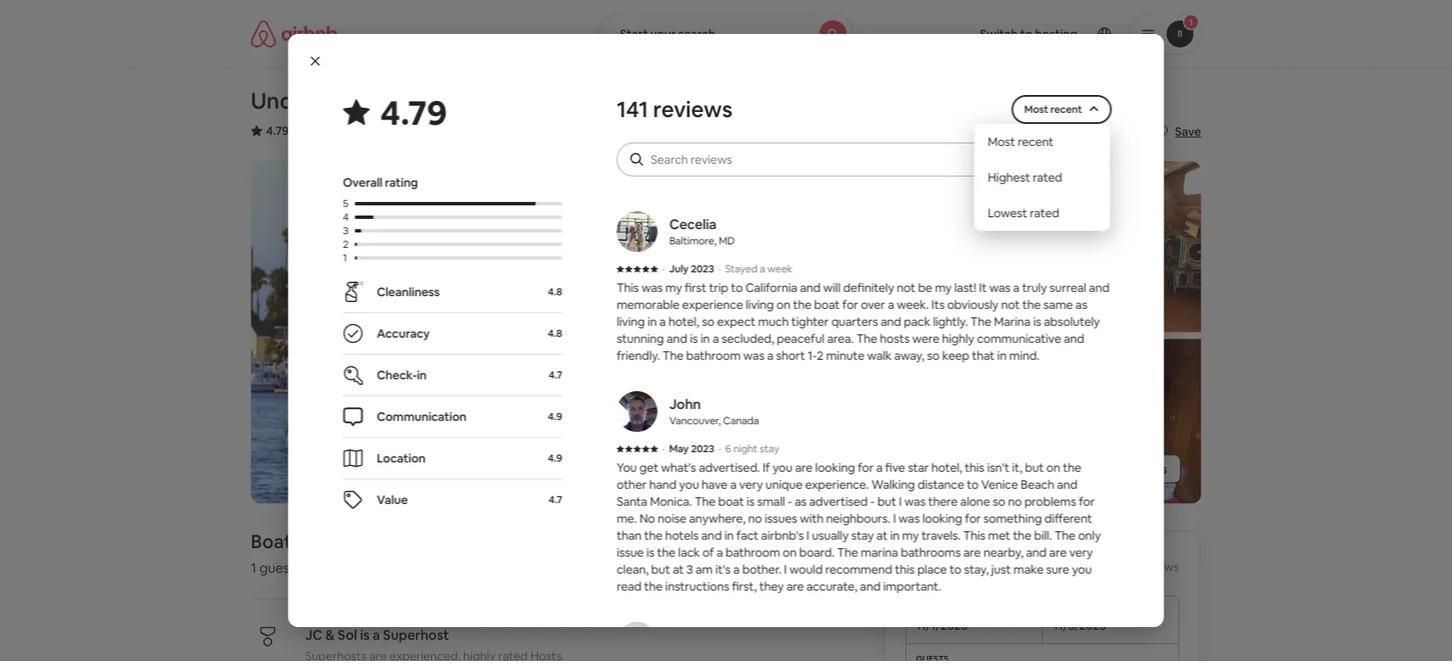 Task type: locate. For each thing, give the bounding box(es) containing it.
venice
[[981, 477, 1018, 492]]

friendly.
[[616, 348, 660, 363]]

0 horizontal spatial this
[[616, 280, 639, 295]]

4.79 down the only
[[1087, 559, 1110, 574]]

first
[[684, 280, 706, 295]]

0 horizontal spatial night
[[733, 442, 757, 455]]

minute
[[826, 348, 864, 363]]

in left fact
[[724, 528, 734, 543]]

most recent
[[1024, 103, 1082, 116], [988, 134, 1053, 149]]

4.79 dialog
[[288, 34, 1164, 661]]

john image
[[616, 391, 657, 432]]

share
[[1106, 124, 1138, 139]]

on down airbnb's
[[782, 545, 796, 560]]

1 vertical spatial 4.7
[[548, 493, 562, 506]]

most up highest
[[988, 134, 1015, 149]]

a right of
[[716, 545, 723, 560]]

my up its
[[935, 280, 951, 295]]

1 horizontal spatial jc
[[387, 530, 411, 554]]

my
[[665, 280, 682, 295], [935, 280, 951, 295], [902, 528, 919, 543]]

but right clean, at the bottom of the page
[[651, 562, 670, 577]]

1 vertical spatial 2023
[[691, 442, 714, 455]]

1 horizontal spatial night
[[995, 557, 1027, 575]]

rated right lowest
[[1030, 205, 1059, 221]]

at down lack at the left
[[672, 562, 683, 577]]

2 4.7 from the top
[[548, 493, 562, 506]]

2 vertical spatial so
[[992, 494, 1005, 509]]

you
[[772, 460, 792, 475], [679, 477, 699, 492], [1072, 562, 1092, 577]]

recent up share button
[[1050, 103, 1082, 116]]

4.79 · 141 reviews down the only
[[1087, 559, 1179, 574]]

stay inside you get what's advertised. if you are looking for a five star hotel, this isn't it, but on the other hand you have a very unique experience. walking distance to venice beach and santa monica. the boat is small - as advertised - but i was there alone so no problems for me. no noise anywhere, no issues with neighbours. i was looking for something different than the hotels and in fact airbnb's i usually stay at in my travels. this met the bill. the only issue is the lack of a bathroom on board. the marina bathrooms are nearby, and are very clean, but at 3 am it's a bother. i would recommend this place to stay, just make sure you read the instructions first, they are accurate, and important.
[[851, 528, 874, 543]]

are up stay, at bottom
[[963, 545, 981, 560]]

you right if
[[772, 460, 792, 475]]

2 inside this was my first trip to california and will definitely not be my last! it was a truly surreal and memorable experience living on the boat for over a week. its obviously not the same as living in a hotel, so expect much tighter quarters and pack lightly. the marina is absolutely stunning and is in a secluded, peaceful area. the hosts were highly communicative and friendly. the bathroom was a short 1-2 minute walk away, so keep that in mind.
[[816, 348, 823, 363]]

very down if
[[739, 477, 763, 492]]

recent up highest rated
[[1017, 134, 1053, 149]]

0 vertical spatial so
[[701, 314, 714, 329]]

4.9 left you
[[547, 452, 562, 465]]

night right 6
[[733, 442, 757, 455]]

0 horizontal spatial not
[[897, 280, 915, 295]]

1 vertical spatial this
[[963, 528, 985, 543]]

reviews
[[653, 95, 732, 123], [318, 123, 360, 138], [1138, 559, 1179, 574]]

problems
[[1024, 494, 1076, 509]]

bryan
[[669, 626, 705, 643]]

by
[[361, 530, 383, 554]]

no
[[639, 511, 655, 526]]

2 horizontal spatial 4.79
[[1087, 559, 1110, 574]]

0 vertical spatial living
[[745, 297, 774, 312]]

2 2023 from the top
[[691, 442, 714, 455]]

4.7 for value
[[548, 493, 562, 506]]

1 horizontal spatial 3
[[686, 562, 693, 577]]

to right 'trip'
[[731, 280, 743, 295]]

looking up experience.
[[815, 460, 855, 475]]

but right it,
[[1025, 460, 1044, 475]]

as up the with
[[794, 494, 806, 509]]

to inside this was my first trip to california and will definitely not be my last! it was a truly surreal and memorable experience living on the boat for over a week. its obviously not the same as living in a hotel, so expect much tighter quarters and pack lightly. the marina is absolutely stunning and is in a secluded, peaceful area. the hosts were highly communicative and friendly. the bathroom was a short 1-2 minute walk away, so keep that in mind.
[[731, 280, 743, 295]]

and right 'surreal'
[[1089, 280, 1109, 295]]

show
[[1080, 461, 1111, 476]]

looking down there
[[922, 511, 962, 526]]

the up 141 reviews button
[[320, 87, 355, 115]]

0 vertical spatial at
[[876, 528, 887, 543]]

4.79
[[380, 90, 447, 134], [266, 123, 289, 138], [1087, 559, 1110, 574]]

sure
[[1046, 562, 1069, 577]]

0 horizontal spatial my
[[665, 280, 682, 295]]

141 inside 4.79 dialog
[[616, 95, 648, 123]]

1 horizontal spatial but
[[877, 494, 896, 509]]

to left stay, at bottom
[[949, 562, 961, 577]]

4.79 down under
[[266, 123, 289, 138]]

4.79 · 141 reviews
[[266, 123, 360, 138], [1087, 559, 1179, 574]]

1 vertical spatial hotel,
[[931, 460, 962, 475]]

1 vertical spatial rated
[[1030, 205, 1059, 221]]

1 vertical spatial bathroom
[[725, 545, 780, 560]]

1 down "4"
[[342, 251, 347, 264]]

1 horizontal spatial as
[[1075, 297, 1087, 312]]

keep
[[942, 348, 969, 363]]

not
[[897, 280, 915, 295], [1001, 297, 1020, 312]]

1 vertical spatial most recent
[[988, 134, 1053, 149]]

boat
[[814, 297, 839, 312], [718, 494, 744, 509]]

1 vertical spatial most
[[988, 134, 1015, 149]]

usually
[[812, 528, 848, 543]]

a right it's
[[733, 562, 739, 577]]

bathroom inside you get what's advertised. if you are looking for a five star hotel, this isn't it, but on the other hand you have a very unique experience. walking distance to venice beach and santa monica. the boat is small - as advertised - but i was there alone so no problems for me. no noise anywhere, no issues with neighbours. i was looking for something different than the hotels and in fact airbnb's i usually stay at in my travels. this met the bill. the only issue is the lack of a bathroom on board. the marina bathrooms are nearby, and are very clean, but at 3 am it's a bother. i would recommend this place to stay, just make sure you read the instructions first, they are accurate, and important.
[[725, 545, 780, 560]]

and down bill.
[[1026, 545, 1046, 560]]

1 horizontal spatial at
[[876, 528, 887, 543]]

beach
[[1020, 477, 1054, 492]]

0 vertical spatial recent
[[1050, 103, 1082, 116]]

0 vertical spatial 4.7
[[548, 368, 562, 382]]

0 vertical spatial 2
[[342, 238, 348, 251]]

experience
[[682, 297, 743, 312]]

list box
[[974, 124, 1110, 231]]

· down under
[[292, 123, 295, 138]]

2023
[[690, 262, 714, 275], [691, 442, 714, 455]]

so down venice
[[992, 494, 1005, 509]]

4.79 · 141 reviews down "under the moon"
[[266, 123, 360, 138]]

john vancouver, canada
[[669, 395, 759, 427]]

1 horizontal spatial looking
[[922, 511, 962, 526]]

1 - from the left
[[787, 494, 792, 509]]

1 horizontal spatial reviews
[[653, 95, 732, 123]]

Start your search search field
[[599, 14, 853, 54]]

0 horizontal spatial at
[[672, 562, 683, 577]]

0 vertical spatial bathroom
[[686, 348, 740, 363]]

is up communicative
[[1033, 314, 1041, 329]]

stay
[[759, 442, 779, 455], [851, 528, 874, 543]]

0 horizontal spatial stay
[[759, 442, 779, 455]]

no up something
[[1008, 494, 1022, 509]]

1 horizontal spatial most
[[1024, 103, 1048, 116]]

1 inside "boat hosted by jc & sol 1 guest"
[[251, 559, 256, 577]]

141
[[616, 95, 648, 123], [298, 123, 315, 138], [1119, 559, 1135, 574]]

1 vertical spatial living
[[616, 314, 645, 329]]

the right friendly.
[[662, 348, 683, 363]]

stay down "neighbours."
[[851, 528, 874, 543]]

hotels
[[665, 528, 698, 543]]

0 horizontal spatial hotel,
[[668, 314, 699, 329]]

0 vertical spatial as
[[1075, 297, 1087, 312]]

living up "stunning"
[[616, 314, 645, 329]]

3 down "4"
[[342, 224, 348, 237]]

boat inside you get what's advertised. if you are looking for a five star hotel, this isn't it, but on the other hand you have a very unique experience. walking distance to venice beach and santa monica. the boat is small - as advertised - but i was there alone so no problems for me. no noise anywhere, no issues with neighbours. i was looking for something different than the hotels and in fact airbnb's i usually stay at in my travels. this met the bill. the only issue is the lack of a bathroom on board. the marina bathrooms are nearby, and are very clean, but at 3 am it's a bother. i would recommend this place to stay, just make sure you read the instructions first, they are accurate, and important.
[[718, 494, 744, 509]]

this inside you get what's advertised. if you are looking for a five star hotel, this isn't it, but on the other hand you have a very unique experience. walking distance to venice beach and santa monica. the boat is small - as advertised - but i was there alone so no problems for me. no noise anywhere, no issues with neighbours. i was looking for something different than the hotels and in fact airbnb's i usually stay at in my travels. this met the bill. the only issue is the lack of a bathroom on board. the marina bathrooms are nearby, and are very clean, but at 3 am it's a bother. i would recommend this place to stay, just make sure you read the instructions first, they are accurate, and important.
[[963, 528, 985, 543]]

small
[[757, 494, 785, 509]]

0 horizontal spatial most
[[988, 134, 1015, 149]]

for up quarters
[[842, 297, 858, 312]]

· left 6
[[718, 442, 721, 455]]

sol
[[338, 626, 357, 644]]

4.8
[[547, 285, 562, 298], [547, 327, 562, 340]]

my inside you get what's advertised. if you are looking for a five star hotel, this isn't it, but on the other hand you have a very unique experience. walking distance to venice beach and santa monica. the boat is small - as advertised - but i was there alone so no problems for me. no noise anywhere, no issues with neighbours. i was looking for something different than the hotels and in fact airbnb's i usually stay at in my travels. this met the bill. the only issue is the lack of a bathroom on board. the marina bathrooms are nearby, and are very clean, but at 3 am it's a bother. i would recommend this place to stay, just make sure you read the instructions first, they are accurate, and important.
[[902, 528, 919, 543]]

2 4.9 from the top
[[547, 452, 562, 465]]

0 horizontal spatial to
[[731, 280, 743, 295]]

4.79 up rating at left
[[380, 90, 447, 134]]

0 horizontal spatial 4.79 · 141 reviews
[[266, 123, 360, 138]]

list box inside 4.79 dialog
[[974, 124, 1110, 231]]

in right the that at right bottom
[[997, 348, 1006, 363]]

·
[[292, 123, 295, 138], [662, 262, 665, 275], [718, 262, 721, 275], [662, 442, 665, 455], [718, 442, 721, 455], [1112, 559, 1115, 574]]

on inside this was my first trip to california and will definitely not be my last! it was a truly surreal and memorable experience living on the boat for over a week. its obviously not the same as living in a hotel, so expect much tighter quarters and pack lightly. the marina is absolutely stunning and is in a secluded, peaceful area. the hosts were highly communicative and friendly. the bathroom was a short 1-2 minute walk away, so keep that in mind.
[[776, 297, 790, 312]]

1 horizontal spatial stay
[[851, 528, 874, 543]]

hotel, inside you get what's advertised. if you are looking for a five star hotel, this isn't it, but on the other hand you have a very unique experience. walking distance to venice beach and santa monica. the boat is small - as advertised - but i was there alone so no problems for me. no noise anywhere, no issues with neighbours. i was looking for something different than the hotels and in fact airbnb's i usually stay at in my travels. this met the bill. the only issue is the lack of a bathroom on board. the marina bathrooms are nearby, and are very clean, but at 3 am it's a bother. i would recommend this place to stay, just make sure you read the instructions first, they are accurate, and important.
[[931, 460, 962, 475]]

is down experience
[[690, 331, 698, 346]]

1 vertical spatial to
[[967, 477, 978, 492]]

0 vertical spatial jc
[[387, 530, 411, 554]]

0 vertical spatial 4.8
[[547, 285, 562, 298]]

141 down start
[[616, 95, 648, 123]]

lightly.
[[933, 314, 968, 329]]

1 horizontal spatial 141
[[616, 95, 648, 123]]

rated
[[1033, 170, 1062, 185], [1030, 205, 1059, 221]]

secluded,
[[721, 331, 774, 346]]

6
[[725, 442, 731, 455]]

at up marina
[[876, 528, 887, 543]]

1 horizontal spatial this
[[964, 460, 984, 475]]

my down 'july'
[[665, 280, 682, 295]]

boat up anywhere,
[[718, 494, 744, 509]]

1 vertical spatial 2
[[816, 348, 823, 363]]

most recent inside popup button
[[1024, 103, 1082, 116]]

under the moon image 5 image
[[971, 339, 1201, 504]]

0 vertical spatial most recent
[[1024, 103, 1082, 116]]

2 - from the left
[[870, 494, 874, 509]]

show all photos button
[[1046, 454, 1181, 483]]

highest
[[988, 170, 1030, 185]]

the up "tighter"
[[793, 297, 811, 312]]

lack
[[678, 545, 700, 560]]

hotel,
[[668, 314, 699, 329], [931, 460, 962, 475]]

· july 2023 · stayed a week
[[662, 262, 792, 275]]

0 vertical spatial night
[[733, 442, 757, 455]]

but down walking on the bottom right of the page
[[877, 494, 896, 509]]

1 horizontal spatial my
[[902, 528, 919, 543]]

0 vertical spatial not
[[897, 280, 915, 295]]

bathrooms
[[900, 545, 961, 560]]

as up absolutely
[[1075, 297, 1087, 312]]

- down 'unique'
[[787, 494, 792, 509]]

1 horizontal spatial this
[[963, 528, 985, 543]]

jc right by
[[387, 530, 411, 554]]

most recent up share button
[[1024, 103, 1082, 116]]

0 horizontal spatial jc
[[305, 626, 322, 644]]

11/6/2023
[[1053, 618, 1107, 633]]

this was my first trip to california and will definitely not be my last! it was a truly surreal and memorable experience living on the boat for over a week. its obviously not the same as living in a hotel, so expect much tighter quarters and pack lightly. the marina is absolutely stunning and is in a secluded, peaceful area. the hosts were highly communicative and friendly. the bathroom was a short 1-2 minute walk away, so keep that in mind.
[[616, 280, 1109, 363]]

it,
[[1012, 460, 1022, 475]]

2023 up 'first'
[[690, 262, 714, 275]]

airbnb's
[[761, 528, 804, 543]]

1 vertical spatial recent
[[1017, 134, 1053, 149]]

1 horizontal spatial 4.79
[[380, 90, 447, 134]]

2 left minute
[[816, 348, 823, 363]]

the
[[320, 87, 355, 115], [793, 297, 811, 312], [1022, 297, 1041, 312], [1063, 460, 1081, 475], [644, 528, 662, 543], [1013, 528, 1031, 543], [657, 545, 675, 560], [644, 579, 662, 594]]

3 left the am
[[686, 562, 693, 577]]

is right issue
[[646, 545, 654, 560]]

a right 'sol'
[[373, 626, 380, 644]]

hotel, down experience
[[668, 314, 699, 329]]

1 horizontal spatial you
[[772, 460, 792, 475]]

2 horizontal spatial so
[[992, 494, 1005, 509]]

surreal
[[1049, 280, 1086, 295]]

to up alone on the bottom of the page
[[967, 477, 978, 492]]

and up hosts
[[880, 314, 901, 329]]

the down quarters
[[856, 331, 877, 346]]

1 vertical spatial stay
[[851, 528, 874, 543]]

superhost right 'sol'
[[383, 626, 449, 644]]

night inside 4.79 dialog
[[733, 442, 757, 455]]

0 vertical spatial on
[[776, 297, 790, 312]]

0 horizontal spatial this
[[895, 562, 914, 577]]

1 vertical spatial boat
[[718, 494, 744, 509]]

2
[[342, 238, 348, 251], [816, 348, 823, 363]]

1 4.9 from the top
[[547, 410, 562, 423]]

is left small
[[746, 494, 754, 509]]

neighbours.
[[826, 511, 890, 526]]

as inside you get what's advertised. if you are looking for a five star hotel, this isn't it, but on the other hand you have a very unique experience. walking distance to venice beach and santa monica. the boat is small - as advertised - but i was there alone so no problems for me. no noise anywhere, no issues with neighbours. i was looking for something different than the hotels and in fact airbnb's i usually stay at in my travels. this met the bill. the only issue is the lack of a bathroom on board. the marina bathrooms are nearby, and are very clean, but at 3 am it's a bother. i would recommend this place to stay, just make sure you read the instructions first, they are accurate, and important.
[[794, 494, 806, 509]]

0 vertical spatial rated
[[1033, 170, 1062, 185]]

0 vertical spatial looking
[[815, 460, 855, 475]]

moon
[[359, 87, 418, 115]]

the down no
[[644, 528, 662, 543]]

walk
[[867, 348, 891, 363]]

that
[[972, 348, 994, 363]]

1 2023 from the top
[[690, 262, 714, 275]]

2023 for cecelia
[[690, 262, 714, 275]]

california
[[745, 280, 797, 295]]

just
[[991, 562, 1011, 577]]

1 horizontal spatial -
[[870, 494, 874, 509]]

and down recommend
[[860, 579, 880, 594]]

rated for lowest rated
[[1030, 205, 1059, 221]]

this up memorable
[[616, 280, 639, 295]]

1 horizontal spatial 4.79 · 141 reviews
[[1087, 559, 1179, 574]]

0 horizontal spatial very
[[739, 477, 763, 492]]

1 4.8 from the top
[[547, 285, 562, 298]]

1 4.7 from the top
[[548, 368, 562, 382]]

2 down "4"
[[342, 238, 348, 251]]

0 vertical spatial stay
[[759, 442, 779, 455]]

1 vertical spatial looking
[[922, 511, 962, 526]]

were
[[912, 331, 939, 346]]

2 vertical spatial to
[[949, 562, 961, 577]]

1 horizontal spatial 2
[[816, 348, 823, 363]]

the up recommend
[[837, 545, 858, 560]]

4.7
[[548, 368, 562, 382], [548, 493, 562, 506]]

141 right 'sure'
[[1119, 559, 1135, 574]]

1 vertical spatial 3
[[686, 562, 693, 577]]

very down the only
[[1069, 545, 1093, 560]]

nearby,
[[983, 545, 1023, 560]]

on up much
[[776, 297, 790, 312]]

you right 'sure'
[[1072, 562, 1092, 577]]

4.8 for cleanliness
[[547, 285, 562, 298]]

cecelia image
[[616, 211, 657, 252], [616, 211, 657, 252]]

mind.
[[1009, 348, 1039, 363]]

monica.
[[650, 494, 692, 509]]

0 horizontal spatial -
[[787, 494, 792, 509]]

1 vertical spatial night
[[995, 557, 1027, 575]]

jc & sol is a superhost. learn more about jc & sol. image
[[758, 531, 805, 578], [758, 531, 805, 578]]

marina
[[994, 314, 1030, 329]]

what's
[[661, 460, 696, 475]]

0 horizontal spatial boat
[[718, 494, 744, 509]]

0 vertical spatial 4.9
[[547, 410, 562, 423]]

rated right highest
[[1033, 170, 1062, 185]]

Search reviews, Press 'Enter' to search text field
[[650, 151, 1093, 168]]

1 inside 4.79 dialog
[[342, 251, 347, 264]]

the
[[970, 314, 991, 329], [856, 331, 877, 346], [662, 348, 683, 363], [694, 494, 715, 509], [1054, 528, 1075, 543], [837, 545, 858, 560]]

4.9 for communication
[[547, 410, 562, 423]]

other
[[616, 477, 646, 492]]

under the moon image 1 image
[[251, 161, 726, 504]]

2 horizontal spatial but
[[1025, 460, 1044, 475]]

list box containing most recent
[[974, 124, 1110, 231]]

this
[[964, 460, 984, 475], [895, 562, 914, 577]]

recent
[[1050, 103, 1082, 116], [1017, 134, 1053, 149]]

0 vertical spatial most
[[1024, 103, 1048, 116]]

superhost
[[392, 123, 449, 138], [383, 626, 449, 644]]

not up week.
[[897, 280, 915, 295]]

stayed
[[725, 262, 757, 275]]

1 vertical spatial you
[[679, 477, 699, 492]]

0 horizontal spatial you
[[679, 477, 699, 492]]

my up the 'bathrooms'
[[902, 528, 919, 543]]

0 vertical spatial this
[[616, 280, 639, 295]]

1 vertical spatial 1
[[251, 559, 256, 577]]

advertised.
[[698, 460, 760, 475]]

most inside list box
[[988, 134, 1015, 149]]

at
[[876, 528, 887, 543], [672, 562, 683, 577]]

living
[[745, 297, 774, 312], [616, 314, 645, 329]]

2 4.8 from the top
[[547, 327, 562, 340]]

bathroom down fact
[[725, 545, 780, 560]]

0 vertical spatial no
[[1008, 494, 1022, 509]]

this up important.
[[895, 562, 914, 577]]

recent inside list box
[[1017, 134, 1053, 149]]

1 horizontal spatial no
[[1008, 494, 1022, 509]]

this left isn't
[[964, 460, 984, 475]]

5
[[342, 197, 348, 210]]

1 horizontal spatial to
[[949, 562, 961, 577]]

4.9
[[547, 410, 562, 423], [547, 452, 562, 465]]

living down california
[[745, 297, 774, 312]]

am
[[695, 562, 712, 577]]

1 vertical spatial as
[[794, 494, 806, 509]]



Task type: vqa. For each thing, say whether or not it's contained in the screenshot.


Task type: describe. For each thing, give the bounding box(es) containing it.
1 horizontal spatial very
[[1069, 545, 1093, 560]]

2 horizontal spatial 141
[[1119, 559, 1135, 574]]

1-
[[807, 348, 817, 363]]

0 horizontal spatial so
[[701, 314, 714, 329]]

rating
[[385, 175, 418, 190]]

instructions
[[665, 579, 729, 594]]

for down alone on the bottom of the page
[[965, 511, 981, 526]]

recent inside popup button
[[1050, 103, 1082, 116]]

week
[[767, 262, 792, 275]]

1 vertical spatial but
[[877, 494, 896, 509]]

a down expect on the top of page
[[712, 331, 719, 346]]

pack
[[904, 314, 930, 329]]

most recent button
[[1013, 95, 1110, 124]]

of
[[702, 545, 714, 560]]

check-in
[[376, 368, 426, 383]]

place
[[917, 562, 947, 577]]

over
[[861, 297, 885, 312]]

$150
[[906, 552, 947, 576]]

if
[[762, 460, 770, 475]]

0 vertical spatial 4.79 · 141 reviews
[[266, 123, 360, 138]]

under the moon image 3 image
[[733, 339, 964, 504]]

&
[[325, 626, 335, 644]]

read
[[616, 579, 641, 594]]

highest rated
[[988, 170, 1062, 185]]

0 horizontal spatial looking
[[815, 460, 855, 475]]

search
[[678, 26, 716, 42]]

for up different
[[1078, 494, 1094, 509]]

the down something
[[1013, 528, 1031, 543]]

0 horizontal spatial reviews
[[318, 123, 360, 138]]

0 horizontal spatial 4.79
[[266, 123, 289, 138]]

2 vertical spatial on
[[782, 545, 796, 560]]

me.
[[616, 511, 637, 526]]

· may 2023 · 6 night stay
[[662, 442, 779, 455]]

under the moon
[[251, 87, 418, 115]]

the up problems
[[1063, 460, 1081, 475]]

rated for highest rated
[[1033, 170, 1062, 185]]

you
[[616, 460, 637, 475]]

a down memorable
[[659, 314, 666, 329]]

tighter
[[791, 314, 828, 329]]

hotel, inside this was my first trip to california and will definitely not be my last! it was a truly surreal and memorable experience living on the boat for over a week. its obviously not the same as living in a hotel, so expect much tighter quarters and pack lightly. the marina is absolutely stunning and is in a secluded, peaceful area. the hosts were highly communicative and friendly. the bathroom was a short 1-2 minute walk away, so keep that in mind.
[[668, 314, 699, 329]]

0 horizontal spatial 3
[[342, 224, 348, 237]]

2 horizontal spatial reviews
[[1138, 559, 1179, 574]]

board.
[[799, 545, 834, 560]]

alone
[[960, 494, 990, 509]]

hosted
[[296, 530, 358, 554]]

1 vertical spatial at
[[672, 562, 683, 577]]

quarters
[[831, 314, 878, 329]]

cleanliness
[[376, 284, 439, 300]]

in down experience
[[700, 331, 710, 346]]

and down absolutely
[[1063, 331, 1084, 346]]

accurate,
[[806, 579, 857, 594]]

1 vertical spatial not
[[1001, 297, 1020, 312]]

would
[[789, 562, 822, 577]]

1 vertical spatial 4.79 · 141 reviews
[[1087, 559, 1179, 574]]

1 horizontal spatial living
[[745, 297, 774, 312]]

$135
[[951, 552, 991, 576]]

under the moon image 4 image
[[971, 161, 1201, 332]]

0 vertical spatial you
[[772, 460, 792, 475]]

11/1/2023
[[916, 618, 968, 633]]

week.
[[896, 297, 929, 312]]

4
[[342, 210, 348, 224]]

start your search
[[620, 26, 716, 42]]

make
[[1013, 562, 1043, 577]]

141 reviews
[[616, 95, 732, 123]]

and right "stunning"
[[666, 331, 687, 346]]

all
[[1113, 461, 1125, 476]]

most recent inside list box
[[988, 134, 1053, 149]]

a left truly
[[1013, 280, 1019, 295]]

for left five
[[857, 460, 873, 475]]

the left lack at the left
[[657, 545, 675, 560]]

the down 'have'
[[694, 494, 715, 509]]

accuracy
[[376, 326, 429, 341]]

a left "short"
[[767, 348, 773, 363]]

the down different
[[1054, 528, 1075, 543]]

are down would
[[786, 579, 804, 594]]

in up communication
[[416, 368, 426, 383]]

communicative
[[977, 331, 1061, 346]]

get
[[639, 460, 658, 475]]

location
[[376, 451, 425, 466]]

jc inside "boat hosted by jc & sol 1 guest"
[[387, 530, 411, 554]]

a right the over
[[887, 297, 894, 312]]

much
[[758, 314, 788, 329]]

bother.
[[742, 562, 781, 577]]

important.
[[883, 579, 941, 594]]

the right read
[[644, 579, 662, 594]]

in up marina
[[890, 528, 899, 543]]

you get what's advertised. if you are looking for a five star hotel, this isn't it, but on the other hand you have a very unique experience. walking distance to venice beach and santa monica. the boat is small - as advertised - but i was there alone so no problems for me. no noise anywhere, no issues with neighbours. i was looking for something different than the hotels and in fact airbnb's i usually stay at in my travels. this met the bill. the only issue is the lack of a bathroom on board. the marina bathrooms are nearby, and are very clean, but at 3 am it's a bother. i would recommend this place to stay, just make sure you read the instructions first, they are accurate, and important.
[[616, 460, 1101, 594]]

trip
[[709, 280, 728, 295]]

hand
[[649, 477, 676, 492]]

area.
[[827, 331, 853, 346]]

in down memorable
[[647, 314, 657, 329]]

under the moon image 2 image
[[733, 161, 964, 332]]

may
[[669, 442, 688, 455]]

a left week
[[759, 262, 765, 275]]

0 vertical spatial this
[[964, 460, 984, 475]]

$150 $135 night
[[906, 552, 1027, 576]]

the down obviously
[[970, 314, 991, 329]]

your
[[651, 26, 676, 42]]

boat inside this was my first trip to california and will definitely not be my last! it was a truly surreal and memorable experience living on the boat for over a week. its obviously not the same as living in a hotel, so expect much tighter quarters and pack lightly. the marina is absolutely stunning and is in a secluded, peaceful area. the hosts were highly communicative and friendly. the bathroom was a short 1-2 minute walk away, so keep that in mind.
[[814, 297, 839, 312]]

anywhere,
[[689, 511, 745, 526]]

star
[[907, 460, 929, 475]]

a left five
[[876, 460, 882, 475]]

and up problems
[[1057, 477, 1077, 492]]

0 horizontal spatial no
[[748, 511, 762, 526]]

0 horizontal spatial living
[[616, 314, 645, 329]]

are up 'sure'
[[1049, 545, 1066, 560]]

john image
[[616, 391, 657, 432]]

its
[[931, 297, 944, 312]]

0 horizontal spatial 141
[[298, 123, 315, 138]]

4.8 for accuracy
[[547, 327, 562, 340]]

last!
[[954, 280, 976, 295]]

as inside this was my first trip to california and will definitely not be my last! it was a truly surreal and memorable experience living on the boat for over a week. its obviously not the same as living in a hotel, so expect much tighter quarters and pack lightly. the marina is absolutely stunning and is in a secluded, peaceful area. the hosts were highly communicative and friendly. the bathroom was a short 1-2 minute walk away, so keep that in mind.
[[1075, 297, 1087, 312]]

& sol
[[415, 530, 459, 554]]

this inside this was my first trip to california and will definitely not be my last! it was a truly surreal and memorable experience living on the boat for over a week. its obviously not the same as living in a hotel, so expect much tighter quarters and pack lightly. the marina is absolutely stunning and is in a secluded, peaceful area. the hosts were highly communicative and friendly. the bathroom was a short 1-2 minute walk away, so keep that in mind.
[[616, 280, 639, 295]]

bill.
[[1034, 528, 1052, 543]]

obviously
[[947, 297, 998, 312]]

cecelia
[[669, 215, 716, 233]]

profile element
[[874, 0, 1201, 68]]

3 inside you get what's advertised. if you are looking for a five star hotel, this isn't it, but on the other hand you have a very unique experience. walking distance to venice beach and santa monica. the boat is small - as advertised - but i was there alone so no problems for me. no noise anywhere, no issues with neighbours. i was looking for something different than the hotels and in fact airbnb's i usually stay at in my travels. this met the bill. the only issue is the lack of a bathroom on board. the marina bathrooms are nearby, and are very clean, but at 3 am it's a bother. i would recommend this place to stay, just make sure you read the instructions first, they are accurate, and important.
[[686, 562, 693, 577]]

definitely
[[843, 280, 894, 295]]

walking
[[871, 477, 915, 492]]

so inside you get what's advertised. if you are looking for a five star hotel, this isn't it, but on the other hand you have a very unique experience. walking distance to venice beach and santa monica. the boat is small - as advertised - but i was there alone so no problems for me. no noise anywhere, no issues with neighbours. i was looking for something different than the hotels and in fact airbnb's i usually stay at in my travels. this met the bill. the only issue is the lack of a bathroom on board. the marina bathrooms are nearby, and are very clean, but at 3 am it's a bother. i would recommend this place to stay, just make sure you read the instructions first, they are accurate, and important.
[[992, 494, 1005, 509]]

for inside this was my first trip to california and will definitely not be my last! it was a truly surreal and memorable experience living on the boat for over a week. its obviously not the same as living in a hotel, so expect much tighter quarters and pack lightly. the marina is absolutely stunning and is in a secluded, peaceful area. the hosts were highly communicative and friendly. the bathroom was a short 1-2 minute walk away, so keep that in mind.
[[842, 297, 858, 312]]

0 vertical spatial superhost
[[392, 123, 449, 138]]

reviews inside 4.79 dialog
[[653, 95, 732, 123]]

overall
[[342, 175, 382, 190]]

1 vertical spatial this
[[895, 562, 914, 577]]

· right 'sure'
[[1112, 559, 1115, 574]]

advertised
[[809, 494, 867, 509]]

lowest
[[988, 205, 1027, 221]]

are up 'unique'
[[795, 460, 812, 475]]

night inside $150 $135 night
[[995, 557, 1027, 575]]

have
[[701, 477, 727, 492]]

lowest rated
[[988, 205, 1059, 221]]

2 horizontal spatial my
[[935, 280, 951, 295]]

· up 'trip'
[[718, 262, 721, 275]]

1 vertical spatial on
[[1046, 460, 1060, 475]]

john
[[669, 395, 701, 412]]

2 vertical spatial you
[[1072, 562, 1092, 577]]

the down truly
[[1022, 297, 1041, 312]]

memorable
[[616, 297, 679, 312]]

expect
[[717, 314, 755, 329]]

and left will
[[800, 280, 820, 295]]

most inside popup button
[[1024, 103, 1048, 116]]

1 horizontal spatial so
[[927, 348, 939, 363]]

issues
[[764, 511, 797, 526]]

jc & sol is a superhost
[[305, 626, 449, 644]]

hosts
[[880, 331, 909, 346]]

check-
[[376, 368, 416, 383]]

0 horizontal spatial 2
[[342, 238, 348, 251]]

· left 'july'
[[662, 262, 665, 275]]

4.79 inside dialog
[[380, 90, 447, 134]]

1 vertical spatial superhost
[[383, 626, 449, 644]]

unique
[[765, 477, 802, 492]]

and up of
[[701, 528, 722, 543]]

show all photos
[[1080, 461, 1167, 476]]

be
[[918, 280, 932, 295]]

same
[[1043, 297, 1073, 312]]

guest
[[259, 559, 295, 577]]

issue
[[616, 545, 643, 560]]

it
[[979, 280, 986, 295]]

bathroom inside this was my first trip to california and will definitely not be my last! it was a truly surreal and memorable experience living on the boat for over a week. its obviously not the same as living in a hotel, so expect much tighter quarters and pack lightly. the marina is absolutely stunning and is in a secluded, peaceful area. the hosts were highly communicative and friendly. the bathroom was a short 1-2 minute walk away, so keep that in mind.
[[686, 348, 740, 363]]

2023 for john
[[691, 442, 714, 455]]

a down advertised.
[[730, 477, 736, 492]]

share button
[[1079, 117, 1145, 146]]

only
[[1078, 528, 1101, 543]]

· left may
[[662, 442, 665, 455]]

travels.
[[921, 528, 960, 543]]

4.7 for check-in
[[548, 368, 562, 382]]

4.9 for location
[[547, 452, 562, 465]]

0 horizontal spatial but
[[651, 562, 670, 577]]

distance
[[917, 477, 964, 492]]

is right 'sol'
[[360, 626, 370, 644]]

fact
[[736, 528, 758, 543]]



